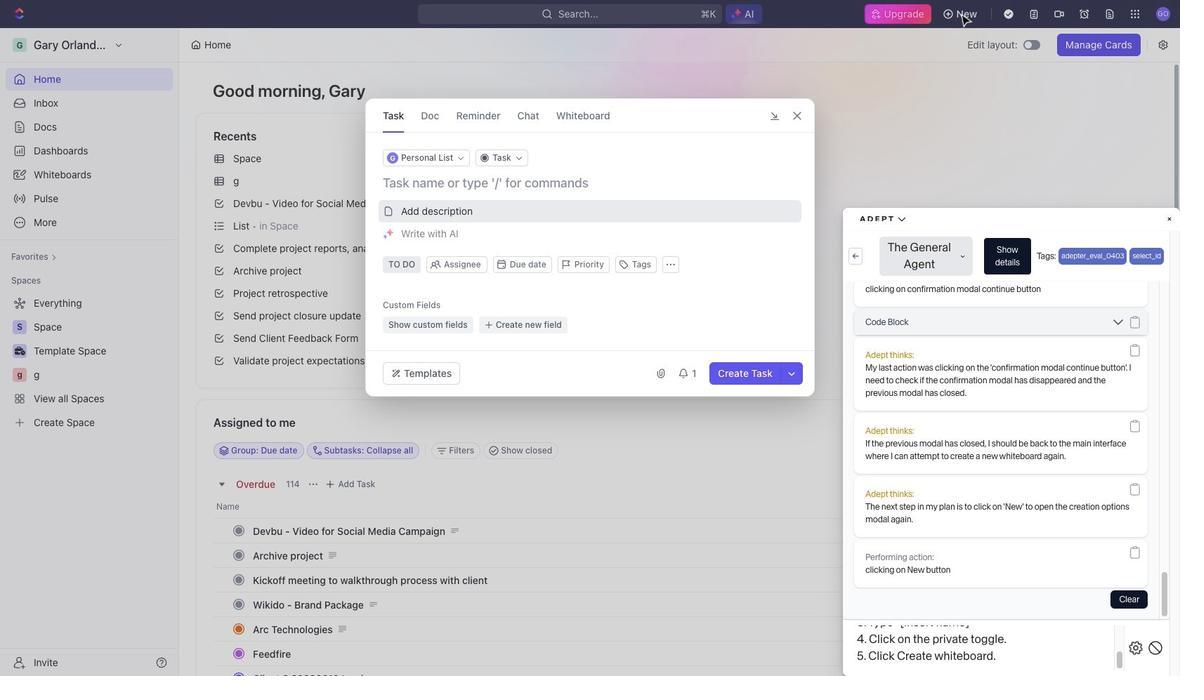 Task type: describe. For each thing, give the bounding box(es) containing it.
sidebar navigation
[[0, 28, 179, 677]]

tree inside sidebar 'navigation'
[[6, 292, 173, 434]]

Search tasks... text field
[[942, 441, 1083, 462]]



Task type: locate. For each thing, give the bounding box(es) containing it.
tree
[[6, 292, 173, 434]]

dialog
[[365, 98, 815, 397]]

Task name or type '/' for commands text field
[[383, 175, 800, 192]]



Task type: vqa. For each thing, say whether or not it's contained in the screenshot.
the 'James Peterson's Workspace, ,' element
no



